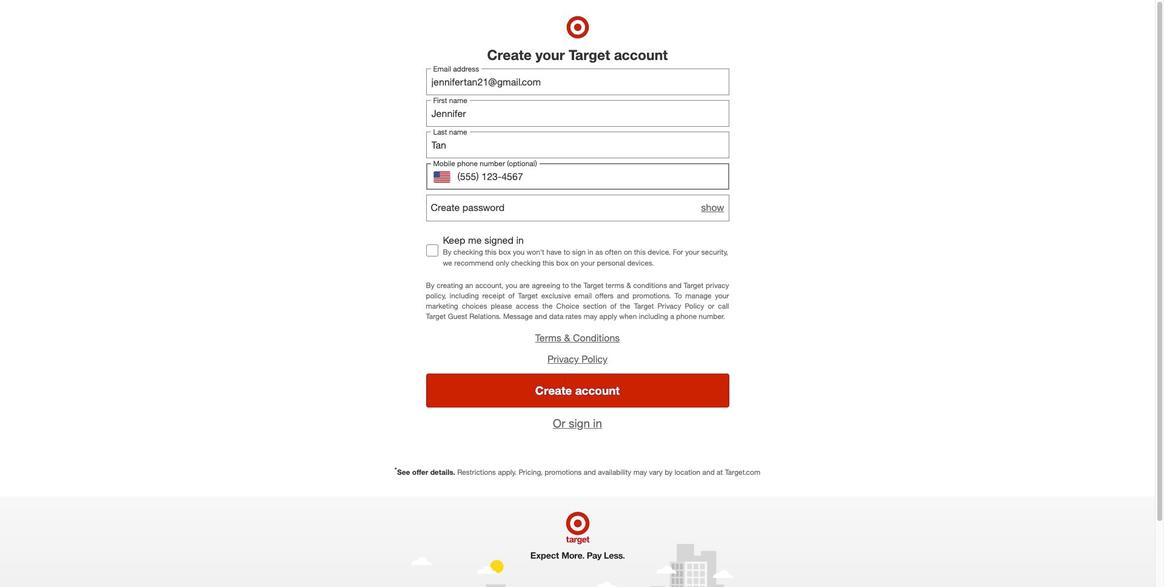 Task type: locate. For each thing, give the bounding box(es) containing it.
None text field
[[426, 68, 730, 95], [426, 100, 730, 127], [426, 68, 730, 95], [426, 100, 730, 127]]

None checkbox
[[426, 245, 438, 257]]

None telephone field
[[426, 163, 730, 190]]

None password field
[[426, 194, 730, 221]]

None text field
[[426, 131, 730, 158]]



Task type: vqa. For each thing, say whether or not it's contained in the screenshot.
Target: Expect More. Pay Less. image
yes



Task type: describe. For each thing, give the bounding box(es) containing it.
us members only. image
[[433, 168, 450, 185]]

target: expect more. pay less. image
[[407, 497, 748, 587]]



